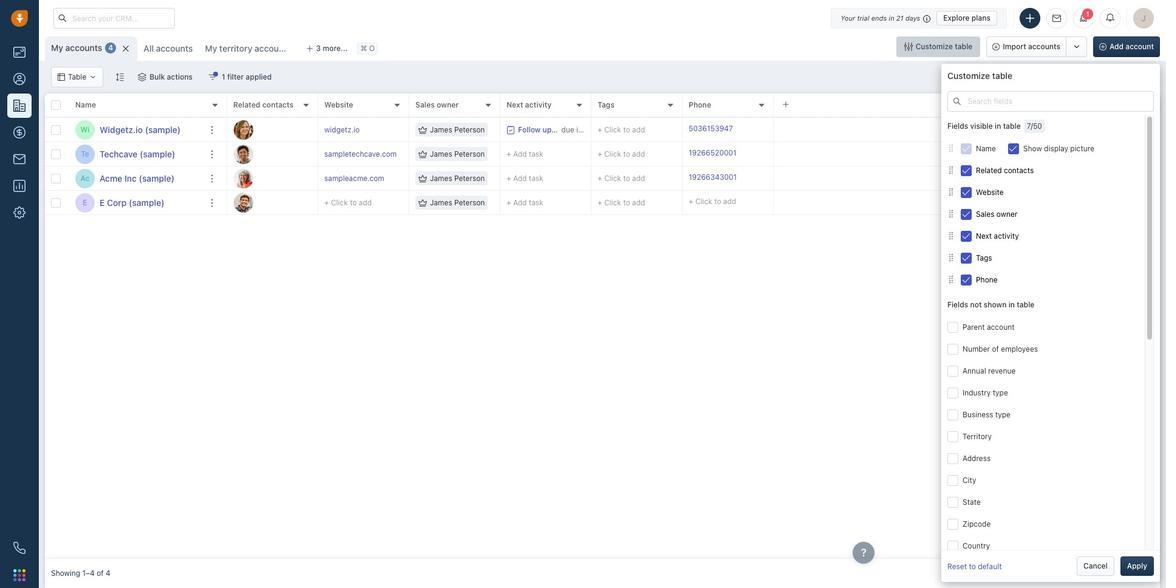 Task type: vqa. For each thing, say whether or not it's contained in the screenshot.
relevant
no



Task type: locate. For each thing, give the bounding box(es) containing it.
not
[[971, 300, 982, 309]]

0 vertical spatial website
[[324, 101, 353, 110]]

1 vertical spatial sales
[[976, 209, 995, 219]]

container_wx8msf4aqz5i3rn1 image inside website button
[[948, 189, 955, 196]]

0 horizontal spatial related
[[233, 101, 260, 110]]

0 horizontal spatial of
[[97, 569, 104, 578]]

1 horizontal spatial phone
[[976, 275, 998, 284]]

type down revenue
[[993, 388, 1009, 397]]

0 vertical spatial next activity
[[507, 101, 552, 110]]

in inside press space to select this row. row
[[577, 125, 583, 134]]

peterson for sampleacme.com
[[455, 174, 485, 183]]

container_wx8msf4aqz5i3rn1 image inside tags button
[[948, 254, 955, 261]]

table left 7
[[1004, 122, 1021, 131]]

+ click to add for 4th 'cell' from the top of the page
[[598, 198, 645, 207]]

style_myh0__igzzd8unmi image
[[116, 73, 124, 81]]

l image
[[234, 169, 253, 188]]

0 vertical spatial days
[[906, 14, 921, 22]]

of right number
[[993, 344, 1000, 354]]

press space to select this row. row down acme inc (sample) link
[[45, 191, 227, 215]]

1 up import accounts group
[[1086, 10, 1090, 18]]

⌘ o
[[361, 44, 375, 53]]

website inside grid
[[324, 101, 353, 110]]

press space to select this row. row up e corp (sample) on the top of page
[[45, 166, 227, 191]]

row group
[[45, 118, 227, 215], [227, 118, 1161, 215]]

fields for fields visible in table 7 / 50
[[948, 122, 969, 131]]

accounts up table
[[65, 43, 102, 53]]

1 fields from the top
[[948, 122, 969, 131]]

customize down customize table button
[[948, 70, 991, 81]]

1 horizontal spatial website
[[976, 188, 1004, 197]]

1 horizontal spatial name
[[976, 144, 996, 153]]

contacts down applied
[[262, 101, 294, 110]]

next inside grid
[[507, 101, 523, 110]]

next activity button
[[948, 225, 1145, 247]]

acme
[[100, 173, 122, 183]]

0 vertical spatial related
[[233, 101, 260, 110]]

account for parent account
[[987, 323, 1015, 332]]

fields left not
[[948, 300, 969, 309]]

1 vertical spatial 1
[[222, 72, 225, 81]]

add account
[[1110, 42, 1155, 51]]

1 row group from the left
[[45, 118, 227, 215]]

days
[[906, 14, 921, 22], [591, 125, 607, 134]]

1 horizontal spatial related contacts
[[976, 166, 1034, 175]]

phone inside grid
[[689, 101, 712, 110]]

1 vertical spatial days
[[591, 125, 607, 134]]

container_wx8msf4aqz5i3rn1 image
[[905, 43, 913, 51], [138, 73, 147, 81], [419, 125, 427, 134], [948, 145, 955, 152], [419, 150, 427, 158], [948, 167, 955, 174], [419, 174, 427, 183], [419, 198, 427, 207], [948, 210, 955, 218], [948, 232, 955, 240], [948, 254, 955, 261]]

fields left visible
[[948, 122, 969, 131]]

4
[[108, 43, 113, 53], [106, 569, 110, 578]]

press space to select this row. row down 19266520001 link
[[227, 166, 1161, 191]]

peterson
[[455, 125, 485, 134], [455, 149, 485, 159], [455, 174, 485, 183], [455, 198, 485, 207]]

container_wx8msf4aqz5i3rn1 image inside related contacts "button"
[[948, 167, 955, 174]]

account
[[1126, 42, 1155, 51], [987, 323, 1015, 332]]

of right 1–4
[[97, 569, 104, 578]]

peterson for widgetz.io
[[455, 125, 485, 134]]

related contacts inside grid
[[233, 101, 294, 110]]

2 vertical spatial + add task
[[507, 198, 544, 207]]

0 vertical spatial sales
[[416, 101, 435, 110]]

0 vertical spatial phone
[[689, 101, 712, 110]]

james peterson
[[430, 125, 485, 134], [430, 149, 485, 159], [430, 174, 485, 183], [430, 198, 485, 207]]

2 peterson from the top
[[455, 149, 485, 159]]

1 james peterson from the top
[[430, 125, 485, 134]]

0 vertical spatial sales owner
[[416, 101, 459, 110]]

0 vertical spatial type
[[993, 388, 1009, 397]]

in
[[889, 14, 895, 22], [995, 122, 1002, 131], [577, 125, 583, 134], [1009, 300, 1015, 309]]

0 horizontal spatial my
[[51, 43, 63, 53]]

my territory accounts
[[205, 43, 292, 53]]

0 horizontal spatial owner
[[437, 101, 459, 110]]

1 horizontal spatial sales
[[976, 209, 995, 219]]

plans
[[972, 13, 991, 22]]

0 horizontal spatial name
[[75, 101, 96, 110]]

next inside button
[[976, 231, 992, 240]]

techcave
[[100, 149, 138, 159]]

phone button
[[948, 269, 1145, 291]]

1 vertical spatial next activity
[[976, 231, 1019, 240]]

add for 'cell' for 19266520001
[[513, 149, 527, 158]]

related up j icon
[[233, 101, 260, 110]]

row group containing widgetz.io (sample)
[[45, 118, 227, 215]]

of
[[993, 344, 1000, 354], [97, 569, 104, 578]]

container_wx8msf4aqz5i3rn1 image inside 1 filter applied button
[[208, 73, 217, 81]]

2 task from the top
[[529, 173, 544, 183]]

add for 'cell' corresponding to 19266343001
[[632, 174, 645, 183]]

1 for 1
[[1086, 10, 1090, 18]]

2 james from the top
[[430, 149, 452, 159]]

Search your CRM... text field
[[53, 8, 175, 29]]

1 vertical spatial contacts
[[1004, 166, 1034, 175]]

0 horizontal spatial sales
[[416, 101, 435, 110]]

4 right 1–4
[[106, 569, 110, 578]]

account inside add account button
[[1126, 42, 1155, 51]]

1 horizontal spatial my
[[205, 43, 217, 53]]

accounts inside import accounts button
[[1029, 42, 1061, 51]]

7
[[1027, 122, 1031, 131]]

1 left filter
[[222, 72, 225, 81]]

wi
[[81, 125, 90, 134]]

type for business type
[[996, 410, 1011, 419]]

contacts
[[262, 101, 294, 110], [1004, 166, 1034, 175]]

name down visible
[[976, 144, 996, 153]]

days right the 2
[[591, 125, 607, 134]]

business
[[963, 410, 994, 419]]

container_wx8msf4aqz5i3rn1 image inside sales owner 'button'
[[948, 210, 955, 218]]

1 vertical spatial phone
[[976, 275, 998, 284]]

0 horizontal spatial phone
[[689, 101, 712, 110]]

50
[[1034, 122, 1043, 131]]

0 vertical spatial tags
[[598, 101, 615, 110]]

0 vertical spatial fields
[[948, 122, 969, 131]]

reset to default link
[[948, 562, 1002, 571]]

phone
[[689, 101, 712, 110], [976, 275, 998, 284]]

my up the "table" popup button
[[51, 43, 63, 53]]

1 horizontal spatial tags
[[976, 253, 993, 262]]

1 vertical spatial tags
[[976, 253, 993, 262]]

row group containing 5036153947
[[227, 118, 1161, 215]]

grid
[[45, 92, 1161, 559]]

customize table down explore
[[916, 42, 973, 51]]

table
[[955, 42, 973, 51], [993, 70, 1013, 81], [1004, 122, 1021, 131], [1017, 300, 1035, 309]]

related contacts
[[233, 101, 294, 110], [976, 166, 1034, 175]]

type
[[993, 388, 1009, 397], [996, 410, 1011, 419]]

type right 'business'
[[996, 410, 1011, 419]]

tags inside button
[[976, 253, 993, 262]]

state
[[963, 498, 981, 507]]

days inside press space to select this row. row
[[591, 125, 607, 134]]

0 vertical spatial name
[[75, 101, 96, 110]]

widgetz.io (sample)
[[100, 124, 181, 135]]

1 vertical spatial related contacts
[[976, 166, 1034, 175]]

contacts down "show"
[[1004, 166, 1034, 175]]

3 more...
[[316, 44, 348, 53]]

1 filter applied
[[222, 72, 272, 81]]

sampleacme.com link
[[324, 174, 384, 183]]

0 horizontal spatial account
[[987, 323, 1015, 332]]

0 horizontal spatial next
[[507, 101, 523, 110]]

activity
[[525, 101, 552, 110], [994, 231, 1019, 240]]

1 horizontal spatial activity
[[994, 231, 1019, 240]]

explore plans link
[[937, 11, 998, 25]]

tags up fields not shown in table
[[976, 253, 993, 262]]

accounts
[[1029, 42, 1061, 51], [65, 43, 102, 53], [156, 43, 193, 53], [255, 43, 292, 53]]

0 vertical spatial account
[[1126, 42, 1155, 51]]

+ click to add
[[598, 125, 645, 134], [598, 149, 645, 159], [598, 174, 645, 183], [689, 197, 737, 206], [324, 198, 372, 207], [598, 198, 645, 207]]

0 horizontal spatial e
[[83, 198, 87, 207]]

0 horizontal spatial contacts
[[262, 101, 294, 110]]

accounts right all
[[156, 43, 193, 53]]

add
[[1110, 42, 1124, 51], [513, 149, 527, 158], [513, 173, 527, 183], [513, 198, 527, 207]]

1
[[1086, 10, 1090, 18], [222, 72, 225, 81]]

1 horizontal spatial related
[[976, 166, 1002, 175]]

customize table button
[[897, 36, 981, 57]]

customize table down import
[[948, 70, 1013, 81]]

0 horizontal spatial 1
[[222, 72, 225, 81]]

phone up fields not shown in table
[[976, 275, 998, 284]]

0 vertical spatial 1
[[1086, 10, 1090, 18]]

2 fields from the top
[[948, 300, 969, 309]]

show display picture
[[1024, 144, 1095, 153]]

in right shown
[[1009, 300, 1015, 309]]

0 horizontal spatial website
[[324, 101, 353, 110]]

e corp (sample) link
[[100, 197, 164, 209]]

sampletechcave.com
[[324, 149, 397, 159]]

website button
[[948, 181, 1145, 203]]

1 vertical spatial related
[[976, 166, 1002, 175]]

business type
[[963, 410, 1011, 419]]

1 vertical spatial account
[[987, 323, 1015, 332]]

0 vertical spatial next
[[507, 101, 523, 110]]

1 horizontal spatial next
[[976, 231, 992, 240]]

accounts for import
[[1029, 42, 1061, 51]]

1 peterson from the top
[[455, 125, 485, 134]]

2 + add task from the top
[[507, 173, 544, 183]]

container_wx8msf4aqz5i3rn1 image inside bulk actions button
[[138, 73, 147, 81]]

customize inside customize table button
[[916, 42, 953, 51]]

1 vertical spatial + add task
[[507, 173, 544, 183]]

related contacts down applied
[[233, 101, 294, 110]]

add for 4th 'cell' from the top of the page
[[513, 198, 527, 207]]

0 horizontal spatial sales owner
[[416, 101, 459, 110]]

website down related contacts "button"
[[976, 188, 1004, 197]]

0 vertical spatial owner
[[437, 101, 459, 110]]

1 vertical spatial next
[[976, 231, 992, 240]]

4 cell from the top
[[774, 191, 1161, 214]]

website
[[324, 101, 353, 110], [976, 188, 1004, 197]]

1 vertical spatial owner
[[997, 209, 1018, 219]]

ac
[[81, 174, 90, 183]]

tags button
[[948, 247, 1145, 269]]

1 task from the top
[[529, 149, 544, 158]]

name
[[75, 101, 96, 110], [976, 144, 996, 153]]

1 vertical spatial customize
[[948, 70, 991, 81]]

press space to select this row. row containing 5036153947
[[227, 118, 1161, 142]]

in left the 21
[[889, 14, 895, 22]]

0 horizontal spatial days
[[591, 125, 607, 134]]

0 horizontal spatial tags
[[598, 101, 615, 110]]

table right shown
[[1017, 300, 1035, 309]]

1 vertical spatial fields
[[948, 300, 969, 309]]

next activity
[[507, 101, 552, 110], [976, 231, 1019, 240]]

cell for 5036153947
[[774, 118, 1161, 142]]

1 vertical spatial name
[[976, 144, 996, 153]]

1 vertical spatial type
[[996, 410, 1011, 419]]

0 vertical spatial activity
[[525, 101, 552, 110]]

e down ac at the top
[[83, 198, 87, 207]]

industry
[[963, 388, 991, 397]]

all accounts button
[[138, 36, 199, 61], [144, 43, 193, 53]]

te
[[81, 149, 89, 159]]

press space to select this row. row down 19266343001 link
[[227, 191, 1161, 215]]

click
[[605, 125, 621, 134], [605, 149, 621, 159], [605, 174, 621, 183], [696, 197, 713, 206], [331, 198, 348, 207], [605, 198, 621, 207]]

related down fields visible in table 7 / 50
[[976, 166, 1002, 175]]

19266343001
[[689, 172, 737, 182]]

bulk
[[150, 72, 165, 81]]

1 horizontal spatial of
[[993, 344, 1000, 354]]

e for e
[[83, 198, 87, 207]]

2 row group from the left
[[227, 118, 1161, 215]]

trial
[[858, 14, 870, 22]]

1 horizontal spatial contacts
[[1004, 166, 1034, 175]]

widgetz.io (sample) link
[[100, 124, 181, 136]]

customize table inside button
[[916, 42, 973, 51]]

table down explore plans link
[[955, 42, 973, 51]]

+ add task
[[507, 149, 544, 158], [507, 173, 544, 183], [507, 198, 544, 207]]

address
[[963, 454, 991, 463]]

james peterson for widgetz.io
[[430, 125, 485, 134]]

1 vertical spatial task
[[529, 173, 544, 183]]

owner
[[437, 101, 459, 110], [997, 209, 1018, 219]]

add account button
[[1094, 36, 1161, 57]]

reset to default
[[948, 562, 1002, 571]]

1 horizontal spatial e
[[100, 197, 105, 208]]

1 horizontal spatial next activity
[[976, 231, 1019, 240]]

ends
[[872, 14, 887, 22]]

phone image
[[13, 542, 26, 554]]

website up widgetz.io link
[[324, 101, 353, 110]]

sales owner inside 'button'
[[976, 209, 1018, 219]]

0 horizontal spatial related contacts
[[233, 101, 294, 110]]

1 vertical spatial activity
[[994, 231, 1019, 240]]

freshworks switcher image
[[13, 569, 26, 581]]

0 horizontal spatial next activity
[[507, 101, 552, 110]]

in left the 2
[[577, 125, 583, 134]]

press space to select this row. row up 19266520001 on the right top of the page
[[227, 118, 1161, 142]]

0 vertical spatial customize
[[916, 42, 953, 51]]

3 james peterson from the top
[[430, 174, 485, 183]]

visible
[[971, 122, 993, 131]]

(sample) down name column header
[[145, 124, 181, 135]]

related contacts down "show"
[[976, 166, 1034, 175]]

all accounts
[[144, 43, 193, 53]]

press space to select this row. row containing e corp (sample)
[[45, 191, 227, 215]]

related inside grid
[[233, 101, 260, 110]]

cell
[[774, 118, 1161, 142], [774, 142, 1161, 166], [774, 166, 1161, 190], [774, 191, 1161, 214]]

reset
[[948, 562, 967, 571]]

3 peterson from the top
[[455, 174, 485, 183]]

cell for 19266520001
[[774, 142, 1161, 166]]

3 cell from the top
[[774, 166, 1161, 190]]

picture
[[1071, 144, 1095, 153]]

1–4
[[82, 569, 95, 578]]

1 james from the top
[[430, 125, 452, 134]]

e
[[100, 197, 105, 208], [83, 198, 87, 207]]

1 horizontal spatial 1
[[1086, 10, 1090, 18]]

press space to select this row. row up acme inc (sample)
[[45, 142, 227, 166]]

accounts right import
[[1029, 42, 1061, 51]]

days right the 21
[[906, 14, 921, 22]]

press space to select this row. row
[[45, 118, 227, 142], [227, 118, 1161, 142], [45, 142, 227, 166], [227, 142, 1161, 166], [45, 166, 227, 191], [227, 166, 1161, 191], [45, 191, 227, 215], [227, 191, 1161, 215]]

0 horizontal spatial activity
[[525, 101, 552, 110]]

customize down explore
[[916, 42, 953, 51]]

my left territory
[[205, 43, 217, 53]]

2 cell from the top
[[774, 142, 1161, 166]]

1 horizontal spatial owner
[[997, 209, 1018, 219]]

0 vertical spatial + add task
[[507, 149, 544, 158]]

+ click to add for 5036153947 'cell'
[[598, 125, 645, 134]]

1 + add task from the top
[[507, 149, 544, 158]]

press space to select this row. row up techcave (sample)
[[45, 118, 227, 142]]

owner inside 'button'
[[997, 209, 1018, 219]]

1 vertical spatial 4
[[106, 569, 110, 578]]

0 vertical spatial related contacts
[[233, 101, 294, 110]]

container_wx8msf4aqz5i3rn1 image inside the next activity button
[[948, 232, 955, 240]]

⌘
[[361, 44, 367, 53]]

4 down search your crm... text field
[[108, 43, 113, 53]]

1 inside button
[[222, 72, 225, 81]]

1 horizontal spatial sales owner
[[976, 209, 1018, 219]]

0 vertical spatial task
[[529, 149, 544, 158]]

1 vertical spatial customize table
[[948, 70, 1013, 81]]

table inside button
[[955, 42, 973, 51]]

4 james from the top
[[430, 198, 452, 207]]

container_wx8msf4aqz5i3rn1 image
[[208, 73, 217, 81], [58, 74, 65, 81], [89, 74, 97, 81], [954, 98, 961, 105], [507, 125, 515, 134], [948, 189, 955, 196], [948, 276, 955, 283]]

click for 5036153947 'cell'
[[605, 125, 621, 134]]

phone up 5036153947
[[689, 101, 712, 110]]

0 vertical spatial customize table
[[916, 42, 973, 51]]

3 james from the top
[[430, 174, 452, 183]]

related
[[233, 101, 260, 110], [976, 166, 1002, 175]]

james peterson for sampleacme.com
[[430, 174, 485, 183]]

territory
[[963, 432, 992, 441]]

2 james peterson from the top
[[430, 149, 485, 159]]

2 vertical spatial task
[[529, 198, 544, 207]]

your trial ends in 21 days
[[841, 14, 921, 22]]

press space to select this row. row up the 19266343001
[[227, 142, 1161, 166]]

press space to select this row. row containing + click to add
[[227, 191, 1161, 215]]

1 horizontal spatial account
[[1126, 42, 1155, 51]]

1 vertical spatial sales owner
[[976, 209, 1018, 219]]

e left corp
[[100, 197, 105, 208]]

+ click to add for 'cell' for 19266520001
[[598, 149, 645, 159]]

tags up due in 2 days
[[598, 101, 615, 110]]

1 cell from the top
[[774, 118, 1161, 142]]

1 vertical spatial website
[[976, 188, 1004, 197]]

0 vertical spatial 4
[[108, 43, 113, 53]]

1 vertical spatial of
[[97, 569, 104, 578]]

name up wi
[[75, 101, 96, 110]]

4 inside my accounts 4
[[108, 43, 113, 53]]



Task type: describe. For each thing, give the bounding box(es) containing it.
all
[[144, 43, 154, 53]]

cell for 19266343001
[[774, 166, 1161, 190]]

e corp (sample)
[[100, 197, 164, 208]]

grid containing widgetz.io (sample)
[[45, 92, 1161, 559]]

21
[[897, 14, 904, 22]]

add for 5036153947 'cell'
[[632, 125, 645, 134]]

19266520001
[[689, 148, 737, 157]]

accounts for all
[[156, 43, 193, 53]]

my for my territory accounts
[[205, 43, 217, 53]]

industry type
[[963, 388, 1009, 397]]

acme inc (sample) link
[[100, 172, 175, 184]]

james for sampleacme.com
[[430, 174, 452, 183]]

table down import
[[993, 70, 1013, 81]]

3 more... button
[[299, 40, 355, 57]]

5036153947 link
[[689, 123, 733, 136]]

james for widgetz.io
[[430, 125, 452, 134]]

(sample) right inc
[[139, 173, 175, 183]]

explore plans
[[944, 13, 991, 22]]

widgetz.io
[[100, 124, 143, 135]]

19266520001 link
[[689, 148, 737, 161]]

applied
[[246, 72, 272, 81]]

phone element
[[7, 536, 32, 560]]

5036153947
[[689, 124, 733, 133]]

actions
[[167, 72, 193, 81]]

your
[[841, 14, 856, 22]]

import accounts button
[[987, 36, 1067, 57]]

press space to select this row. row containing techcave (sample)
[[45, 142, 227, 166]]

fields visible in table 7 / 50
[[948, 122, 1043, 131]]

techcave (sample)
[[100, 149, 175, 159]]

click for 'cell' corresponding to 19266343001
[[605, 174, 621, 183]]

revenue
[[989, 366, 1016, 375]]

inc
[[125, 173, 137, 183]]

owner inside grid
[[437, 101, 459, 110]]

cancel button
[[1077, 557, 1115, 576]]

j image
[[234, 120, 253, 139]]

employees
[[1002, 344, 1039, 354]]

fields not shown in table
[[948, 300, 1035, 309]]

zipcode
[[963, 519, 991, 529]]

more...
[[323, 44, 348, 53]]

task for sampletechcave.com
[[529, 149, 544, 158]]

3 + add task from the top
[[507, 198, 544, 207]]

table
[[68, 73, 86, 82]]

activity inside button
[[994, 231, 1019, 240]]

related contacts inside "button"
[[976, 166, 1034, 175]]

annual revenue
[[963, 366, 1016, 375]]

techcave (sample) link
[[100, 148, 175, 160]]

widgetz.io link
[[324, 125, 360, 134]]

my accounts link
[[51, 42, 102, 54]]

showing 1–4 of 4
[[51, 569, 110, 578]]

widgetz.io
[[324, 125, 360, 134]]

e for e corp (sample)
[[100, 197, 105, 208]]

(sample) down acme inc (sample) link
[[129, 197, 164, 208]]

press space to select this row. row containing 19266520001
[[227, 142, 1161, 166]]

fields for fields not shown in table
[[948, 300, 969, 309]]

display
[[1045, 144, 1069, 153]]

phone inside button
[[976, 275, 998, 284]]

add inside button
[[1110, 42, 1124, 51]]

container_wx8msf4aqz5i3rn1 image inside customize table button
[[905, 43, 913, 51]]

sales inside grid
[[416, 101, 435, 110]]

1 horizontal spatial days
[[906, 14, 921, 22]]

type for industry type
[[993, 388, 1009, 397]]

my for my accounts 4
[[51, 43, 63, 53]]

show
[[1024, 144, 1043, 153]]

name row
[[45, 94, 227, 118]]

s image
[[234, 144, 253, 164]]

number
[[963, 344, 991, 354]]

add for 4th 'cell' from the top of the page
[[632, 198, 645, 207]]

sales inside 'button'
[[976, 209, 995, 219]]

1 link
[[1074, 8, 1094, 29]]

my accounts 4
[[51, 43, 113, 53]]

3
[[316, 44, 321, 53]]

1 for 1 filter applied
[[222, 72, 225, 81]]

activity inside grid
[[525, 101, 552, 110]]

james for sampletechcave.com
[[430, 149, 452, 159]]

territory
[[219, 43, 252, 53]]

shown
[[984, 300, 1007, 309]]

j image
[[234, 193, 253, 212]]

add for 'cell' corresponding to 19266343001
[[513, 173, 527, 183]]

click for 'cell' for 19266520001
[[605, 149, 621, 159]]

filter
[[227, 72, 244, 81]]

press space to select this row. row containing acme inc (sample)
[[45, 166, 227, 191]]

related contacts button
[[948, 159, 1145, 181]]

+ add task for sampleacme.com
[[507, 173, 544, 183]]

/
[[1031, 122, 1034, 131]]

tags inside grid
[[598, 101, 615, 110]]

2
[[585, 125, 589, 134]]

apply
[[1128, 561, 1148, 571]]

press space to select this row. row containing widgetz.io (sample)
[[45, 118, 227, 142]]

related inside "button"
[[976, 166, 1002, 175]]

account for add account
[[1126, 42, 1155, 51]]

container_wx8msf4aqz5i3rn1 image inside phone button
[[948, 276, 955, 283]]

accounts for my
[[65, 43, 102, 53]]

city
[[963, 476, 977, 485]]

task for sampleacme.com
[[529, 173, 544, 183]]

0 vertical spatial of
[[993, 344, 1000, 354]]

cancel
[[1084, 561, 1108, 571]]

Search fields field
[[948, 91, 1155, 112]]

1 filter applied button
[[201, 67, 280, 88]]

add for 'cell' for 19266520001
[[632, 149, 645, 159]]

sampletechcave.com link
[[324, 149, 397, 159]]

in right visible
[[995, 122, 1002, 131]]

annual
[[963, 366, 987, 375]]

due in 2 days
[[562, 125, 607, 134]]

name column header
[[69, 94, 227, 118]]

click for 4th 'cell' from the top of the page
[[605, 198, 621, 207]]

press space to select this row. row containing 19266343001
[[227, 166, 1161, 191]]

explore
[[944, 13, 970, 22]]

next activity inside grid
[[507, 101, 552, 110]]

bulk actions
[[150, 72, 193, 81]]

showing
[[51, 569, 80, 578]]

19266343001 link
[[689, 172, 737, 185]]

contacts inside related contacts "button"
[[1004, 166, 1034, 175]]

+ add task for sampletechcave.com
[[507, 149, 544, 158]]

import
[[1003, 42, 1027, 51]]

acme inc (sample)
[[100, 173, 175, 183]]

name inside column header
[[75, 101, 96, 110]]

4 james peterson from the top
[[430, 198, 485, 207]]

parent
[[963, 323, 985, 332]]

4 peterson from the top
[[455, 198, 485, 207]]

(sample) down widgetz.io (sample) link
[[140, 149, 175, 159]]

bulk actions button
[[130, 67, 201, 88]]

apply button
[[1121, 557, 1155, 576]]

website inside button
[[976, 188, 1004, 197]]

import accounts group
[[987, 36, 1088, 57]]

next activity inside button
[[976, 231, 1019, 240]]

sales owner inside grid
[[416, 101, 459, 110]]

0 vertical spatial contacts
[[262, 101, 294, 110]]

accounts up applied
[[255, 43, 292, 53]]

james peterson for sampletechcave.com
[[430, 149, 485, 159]]

+ click to add for 'cell' corresponding to 19266343001
[[598, 174, 645, 183]]

corp
[[107, 197, 127, 208]]

sales owner button
[[948, 203, 1145, 225]]

3 task from the top
[[529, 198, 544, 207]]

peterson for sampletechcave.com
[[455, 149, 485, 159]]

country
[[963, 541, 991, 550]]



